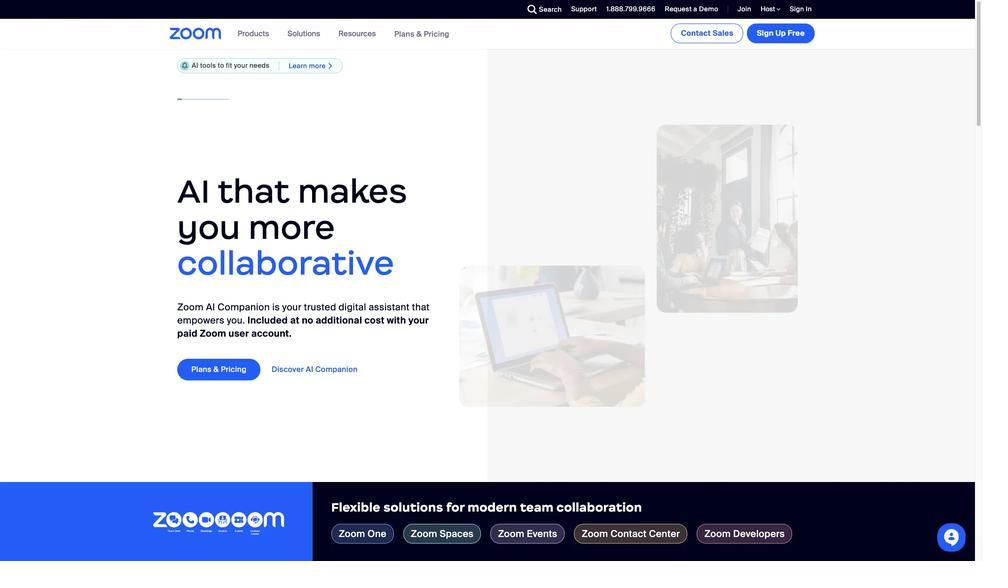 Task type: describe. For each thing, give the bounding box(es) containing it.
zoom for zoom ai companion is your trusted digital assistant that empowers you.
[[177, 301, 204, 313]]

contact inside tab
[[611, 528, 647, 540]]

main content containing ai that makes you more
[[0, 19, 976, 561]]

zoom unified communication platform image
[[153, 512, 284, 537]]

0 horizontal spatial pricing
[[221, 365, 247, 375]]

modern
[[468, 500, 517, 515]]

one
[[368, 528, 387, 540]]

paid
[[177, 328, 198, 340]]

additional
[[316, 314, 362, 327]]

zoom spaces
[[411, 528, 474, 540]]

support
[[572, 5, 597, 13]]

banner containing contact sales
[[159, 19, 817, 49]]

ai inside zoom ai companion is your trusted digital assistant that empowers you.
[[206, 301, 215, 313]]

tools
[[200, 61, 216, 70]]

makes
[[298, 171, 408, 212]]

zoom for zoom one
[[339, 528, 365, 540]]

solutions
[[384, 500, 444, 515]]

products button
[[238, 19, 274, 49]]

included
[[248, 314, 288, 327]]

sign in
[[790, 5, 812, 13]]

demo
[[700, 5, 719, 13]]

assistant
[[369, 301, 410, 313]]

learn more
[[289, 61, 326, 70]]

for
[[447, 500, 465, 515]]

contact sales link
[[671, 24, 744, 43]]

is
[[272, 301, 280, 313]]

solutions
[[288, 29, 320, 39]]

1 vertical spatial &
[[214, 365, 219, 375]]

zoom for zoom events
[[498, 528, 525, 540]]

flexible
[[331, 500, 381, 515]]

that inside zoom ai companion is your trusted digital assistant that empowers you.
[[412, 301, 430, 313]]

solutions button
[[288, 19, 325, 49]]

sign up free button
[[748, 24, 815, 43]]

zoom for zoom spaces
[[411, 528, 438, 540]]

at
[[290, 314, 300, 327]]

companion for zoom
[[218, 301, 270, 313]]

flexible solutions for modern team collaboration tab list
[[331, 524, 957, 544]]

discover ai companion link
[[272, 359, 372, 381]]

learn
[[289, 61, 307, 70]]

1.888.799.9666
[[607, 5, 656, 13]]

contact sales
[[681, 28, 734, 38]]

no
[[302, 314, 314, 327]]

request a demo
[[665, 5, 719, 13]]

developers
[[734, 528, 785, 540]]

0 horizontal spatial plans & pricing
[[191, 365, 247, 375]]

meetings navigation
[[670, 19, 817, 45]]

cost
[[365, 314, 385, 327]]

zoom inside 'included at no additional cost with your paid zoom user account.'
[[200, 328, 226, 340]]

request
[[665, 5, 692, 13]]

host button
[[761, 5, 781, 14]]

search
[[539, 5, 562, 14]]

join
[[738, 5, 752, 13]]

more inside ai that makes you more
[[249, 207, 335, 248]]

product information navigation
[[231, 19, 457, 49]]

your for fit
[[234, 61, 248, 70]]

zoom ai companion is your trusted digital assistant that empowers you.
[[177, 301, 430, 327]]

companion for discover
[[316, 365, 358, 375]]

user
[[229, 328, 249, 340]]

zoom events tab
[[491, 524, 565, 544]]



Task type: vqa. For each thing, say whether or not it's contained in the screenshot.
Discover AI Companion link
yes



Task type: locate. For each thing, give the bounding box(es) containing it.
0 horizontal spatial your
[[234, 61, 248, 70]]

support link
[[564, 0, 600, 19], [572, 5, 597, 13]]

products
[[238, 29, 269, 39]]

0 vertical spatial plans & pricing
[[395, 29, 450, 39]]

right image
[[326, 62, 336, 70]]

center
[[649, 528, 680, 540]]

zoom spaces tab
[[404, 524, 481, 544]]

1 vertical spatial pricing
[[221, 365, 247, 375]]

zoom up empowers
[[177, 301, 204, 313]]

zoom one
[[339, 528, 387, 540]]

1.888.799.9666 button
[[600, 0, 658, 19], [607, 5, 656, 13]]

events
[[527, 528, 558, 540]]

main content
[[0, 19, 976, 561]]

plans down paid
[[191, 365, 212, 375]]

sign left in
[[790, 5, 805, 13]]

ai
[[192, 61, 198, 70], [177, 171, 210, 212], [206, 301, 215, 313], [306, 365, 314, 375]]

a
[[694, 5, 698, 13]]

zoom developers tab
[[697, 524, 793, 544]]

sign up free
[[757, 28, 805, 38]]

you
[[177, 207, 241, 248]]

zoom left events
[[498, 528, 525, 540]]

plans & pricing inside product information navigation
[[395, 29, 450, 39]]

your right fit
[[234, 61, 248, 70]]

1 horizontal spatial your
[[282, 301, 302, 313]]

contact inside meetings navigation
[[681, 28, 711, 38]]

0 horizontal spatial sign
[[757, 28, 774, 38]]

0 vertical spatial pricing
[[424, 29, 450, 39]]

discover
[[272, 365, 304, 375]]

empowers
[[177, 314, 225, 327]]

1 horizontal spatial &
[[417, 29, 422, 39]]

0 vertical spatial your
[[234, 61, 248, 70]]

0 vertical spatial companion
[[218, 301, 270, 313]]

join link left host
[[731, 0, 754, 19]]

sign left up
[[757, 28, 774, 38]]

contact
[[681, 28, 711, 38], [611, 528, 647, 540]]

in
[[806, 5, 812, 13]]

0 horizontal spatial companion
[[218, 301, 270, 313]]

sales
[[713, 28, 734, 38]]

zoom contact center tab
[[575, 524, 688, 544]]

your inside zoom ai companion is your trusted digital assistant that empowers you.
[[282, 301, 302, 313]]

zoom one tab
[[331, 524, 394, 544]]

companion
[[218, 301, 270, 313], [316, 365, 358, 375]]

companion inside zoom ai companion is your trusted digital assistant that empowers you.
[[218, 301, 270, 313]]

trusted
[[304, 301, 336, 313]]

plans inside product information navigation
[[395, 29, 415, 39]]

fit
[[226, 61, 232, 70]]

1 horizontal spatial contact
[[681, 28, 711, 38]]

pricing
[[424, 29, 450, 39], [221, 365, 247, 375]]

2 vertical spatial your
[[409, 314, 429, 327]]

with
[[387, 314, 406, 327]]

sign inside button
[[757, 28, 774, 38]]

1 vertical spatial more
[[249, 207, 335, 248]]

plans
[[395, 29, 415, 39], [191, 365, 212, 375]]

ai inside ai that makes you more
[[177, 171, 210, 212]]

your
[[234, 61, 248, 70], [282, 301, 302, 313], [409, 314, 429, 327]]

1 vertical spatial plans
[[191, 365, 212, 375]]

collaborative
[[177, 243, 395, 284]]

team
[[520, 500, 554, 515]]

discover ai companion
[[272, 365, 358, 375]]

1 horizontal spatial companion
[[316, 365, 358, 375]]

host
[[761, 5, 777, 13]]

0 horizontal spatial contact
[[611, 528, 647, 540]]

1 vertical spatial companion
[[316, 365, 358, 375]]

&
[[417, 29, 422, 39], [214, 365, 219, 375]]

1 vertical spatial your
[[282, 301, 302, 313]]

to
[[218, 61, 224, 70]]

1 vertical spatial sign
[[757, 28, 774, 38]]

plans right resources dropdown button
[[395, 29, 415, 39]]

zoom down solutions
[[411, 528, 438, 540]]

1 vertical spatial plans & pricing
[[191, 365, 247, 375]]

join link
[[731, 0, 754, 19], [738, 5, 752, 13]]

that inside ai that makes you more
[[218, 171, 290, 212]]

zoom for zoom contact center
[[582, 528, 609, 540]]

0 horizontal spatial &
[[214, 365, 219, 375]]

pricing inside product information navigation
[[424, 29, 450, 39]]

0 vertical spatial plans
[[395, 29, 415, 39]]

collaboration
[[557, 500, 643, 515]]

your right with
[[409, 314, 429, 327]]

zoom inside tab
[[582, 528, 609, 540]]

contact down a
[[681, 28, 711, 38]]

flexible solutions for modern team collaboration
[[331, 500, 643, 515]]

up
[[776, 28, 786, 38]]

join link up meetings navigation
[[738, 5, 752, 13]]

your for is
[[282, 301, 302, 313]]

2 horizontal spatial your
[[409, 314, 429, 327]]

1 horizontal spatial plans
[[395, 29, 415, 39]]

ai tools to fit your needs
[[192, 61, 270, 70]]

request a demo link
[[658, 0, 721, 19], [665, 5, 719, 13]]

needs
[[250, 61, 270, 70]]

0 vertical spatial &
[[417, 29, 422, 39]]

1 horizontal spatial sign
[[790, 5, 805, 13]]

sign for sign in
[[790, 5, 805, 13]]

banner
[[159, 19, 817, 49]]

0 vertical spatial sign
[[790, 5, 805, 13]]

zoom events
[[498, 528, 558, 540]]

zoom down empowers
[[200, 328, 226, 340]]

search button
[[521, 0, 564, 19]]

0 horizontal spatial that
[[218, 171, 290, 212]]

resources button
[[339, 19, 380, 49]]

1 horizontal spatial pricing
[[424, 29, 450, 39]]

spaces
[[440, 528, 474, 540]]

plans & pricing link
[[395, 29, 450, 39], [395, 29, 450, 39], [177, 359, 261, 381]]

ai that makes you more
[[177, 171, 408, 248]]

you.
[[227, 314, 245, 327]]

your inside 'included at no additional cost with your paid zoom user account.'
[[409, 314, 429, 327]]

zoom for zoom developers
[[705, 528, 731, 540]]

zoom left developers
[[705, 528, 731, 540]]

1 vertical spatial that
[[412, 301, 430, 313]]

plans & pricing
[[395, 29, 450, 39], [191, 365, 247, 375]]

included at no additional cost with your paid zoom user account.
[[177, 314, 429, 340]]

digital
[[339, 301, 366, 313]]

zoom inside zoom ai companion is your trusted digital assistant that empowers you.
[[177, 301, 204, 313]]

account.
[[251, 328, 292, 340]]

0 horizontal spatial plans
[[191, 365, 212, 375]]

zoom developers
[[705, 528, 785, 540]]

0 vertical spatial more
[[309, 61, 326, 70]]

zoom left one
[[339, 528, 365, 540]]

zoom down collaboration
[[582, 528, 609, 540]]

0 vertical spatial that
[[218, 171, 290, 212]]

zoom contact center
[[582, 528, 680, 540]]

free
[[788, 28, 805, 38]]

zoom inside tab
[[339, 528, 365, 540]]

sign
[[790, 5, 805, 13], [757, 28, 774, 38]]

0 vertical spatial contact
[[681, 28, 711, 38]]

more
[[309, 61, 326, 70], [249, 207, 335, 248]]

1 vertical spatial contact
[[611, 528, 647, 540]]

your up the at
[[282, 301, 302, 313]]

1 horizontal spatial that
[[412, 301, 430, 313]]

& inside product information navigation
[[417, 29, 422, 39]]

that
[[218, 171, 290, 212], [412, 301, 430, 313]]

sign in link
[[783, 0, 817, 19], [790, 5, 812, 13]]

sign for sign up free
[[757, 28, 774, 38]]

resources
[[339, 29, 376, 39]]

zoom
[[177, 301, 204, 313], [200, 328, 226, 340], [339, 528, 365, 540], [411, 528, 438, 540], [498, 528, 525, 540], [582, 528, 609, 540], [705, 528, 731, 540]]

contact left center
[[611, 528, 647, 540]]

zoom logo image
[[170, 28, 221, 40]]

1 horizontal spatial plans & pricing
[[395, 29, 450, 39]]



